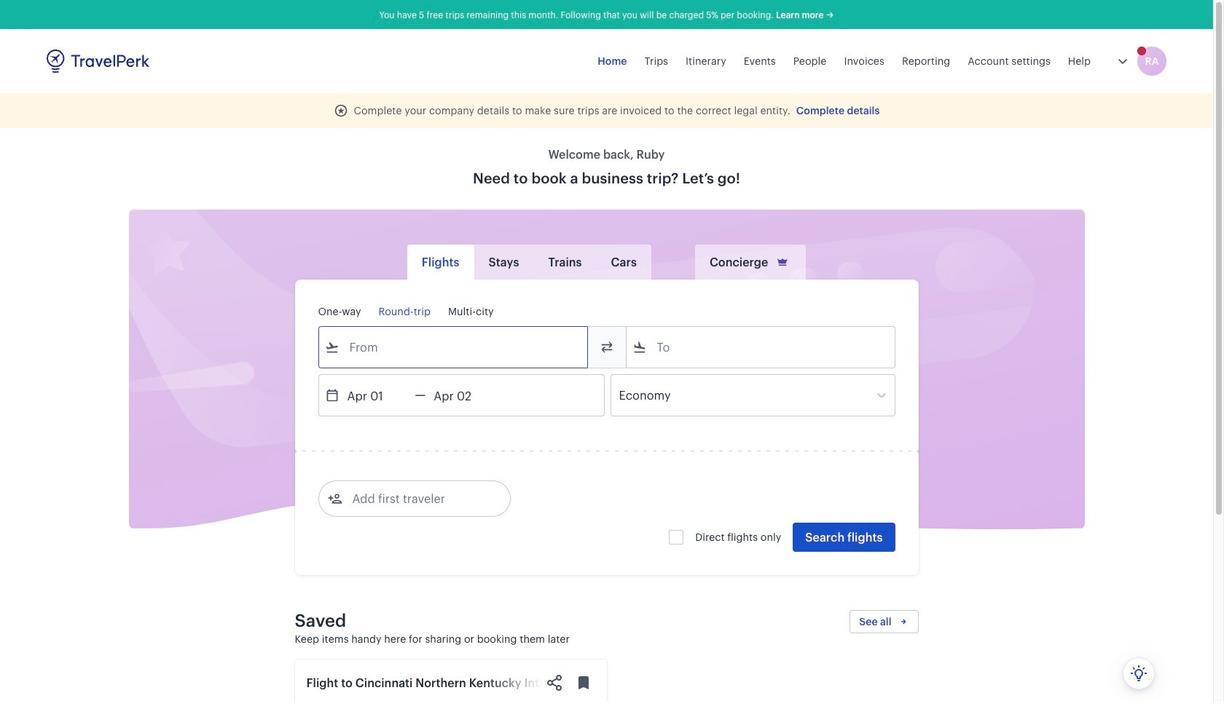 Task type: vqa. For each thing, say whether or not it's contained in the screenshot.
add traveler search field
no



Task type: describe. For each thing, give the bounding box(es) containing it.
To search field
[[647, 336, 876, 359]]

Add first traveler search field
[[342, 488, 494, 511]]

From search field
[[339, 336, 568, 359]]



Task type: locate. For each thing, give the bounding box(es) containing it.
Depart text field
[[339, 375, 415, 416]]

Return text field
[[426, 375, 502, 416]]



